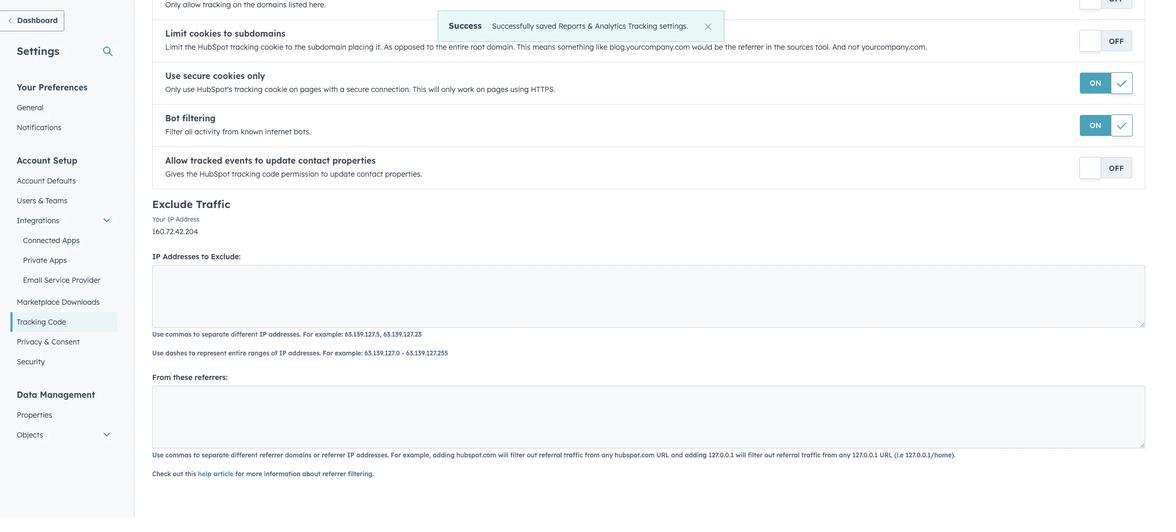 Task type: describe. For each thing, give the bounding box(es) containing it.
on for use secure cookies only
[[1090, 78, 1101, 88]]

consent
[[51, 337, 80, 347]]

From these referrers: text field
[[152, 386, 1145, 449]]

2 horizontal spatial will
[[736, 451, 746, 459]]

63.139.127.23
[[383, 331, 422, 338]]

example,
[[403, 451, 431, 459]]

gives
[[165, 169, 184, 179]]

not
[[848, 42, 859, 52]]

apps for private apps
[[49, 256, 67, 265]]

blog.yourcompany.com
[[610, 42, 690, 52]]

close image
[[705, 24, 711, 30]]

1 horizontal spatial from
[[585, 451, 600, 459]]

objects
[[17, 430, 43, 440]]

1 horizontal spatial out
[[527, 451, 537, 459]]

this inside limit cookies to subdomains limit the hubspot tracking cookie to the subdomain placing it. as opposed to the entire root domain. this means something like blog.yourcompany.com would be the referrer in the sources tool. and not yourcompany.com.
[[517, 42, 530, 52]]

it.
[[376, 42, 382, 52]]

2 limit from the top
[[165, 42, 183, 52]]

in
[[766, 42, 772, 52]]

apps for connected apps
[[62, 236, 80, 245]]

limit cookies to subdomains limit the hubspot tracking cookie to the subdomain placing it. as opposed to the entire root domain. this means something like blog.yourcompany.com would be the referrer in the sources tool. and not yourcompany.com.
[[165, 28, 927, 52]]

from inside bot filtering filter all activity from known internet bots.
[[222, 127, 239, 137]]

code
[[262, 169, 279, 179]]

defaults
[[47, 176, 76, 186]]

0 horizontal spatial entire
[[228, 349, 246, 357]]

referrer inside limit cookies to subdomains limit the hubspot tracking cookie to the subdomain placing it. as opposed to the entire root domain. this means something like blog.yourcompany.com would be the referrer in the sources tool. and not yourcompany.com.
[[738, 42, 764, 52]]

hubspot's
[[197, 85, 232, 94]]

activity
[[195, 127, 220, 137]]

internet
[[265, 127, 292, 137]]

ip up 'filtering.'
[[347, 451, 355, 459]]

success alert
[[438, 10, 724, 42]]

to right permission
[[321, 169, 328, 179]]

1 vertical spatial update
[[330, 169, 355, 179]]

data management
[[17, 390, 95, 400]]

filtering
[[182, 113, 216, 123]]

email
[[23, 276, 42, 285]]

to right opposed
[[427, 42, 434, 52]]

dashboard link
[[0, 10, 65, 31]]

something
[[558, 42, 594, 52]]

IP Addresses to Exclude: text field
[[152, 265, 1145, 328]]

127.0.0.1/home).
[[906, 451, 956, 459]]

1 vertical spatial example:
[[335, 349, 363, 357]]

separate for referrers:
[[202, 451, 229, 459]]

opposed
[[394, 42, 425, 52]]

use for use commas to separate different referrer domains or referrer ip addresses. for example, adding hubspot.com will filter out referral traffic from any hubspot.com url and adding 127.0.0.1 will filter out referral traffic from any 127.0.0.1 url (i.e 127.0.0.1/home).
[[152, 451, 164, 459]]

1 filter from the left
[[510, 451, 525, 459]]

properties link
[[10, 405, 117, 425]]

connection.
[[371, 85, 411, 94]]

provider
[[72, 276, 100, 285]]

1 only from the top
[[165, 0, 181, 9]]

and
[[671, 451, 683, 459]]

users & teams link
[[10, 191, 117, 211]]

these
[[173, 373, 193, 382]]

email service provider link
[[10, 270, 117, 290]]

& for teams
[[38, 196, 43, 206]]

preferences
[[39, 82, 88, 93]]

use for use dashes to represent entire ranges of ip addresses. for example: 63.139.127.0 - 63.139.127.255
[[152, 349, 164, 357]]

2 horizontal spatial from
[[822, 451, 837, 459]]

the up subdomains
[[244, 0, 255, 9]]

ip addresses to exclude:
[[152, 252, 241, 262]]

privacy
[[17, 337, 42, 347]]

tracking inside success alert
[[628, 21, 657, 31]]

1 127.0.0.1 from the left
[[709, 451, 734, 459]]

160.72.42.204
[[152, 227, 198, 236]]

properties.
[[385, 169, 422, 179]]

with
[[323, 85, 338, 94]]

(i.e
[[894, 451, 904, 459]]

integrations button
[[10, 211, 117, 231]]

0 horizontal spatial on
[[233, 0, 242, 9]]

notifications
[[17, 123, 61, 132]]

here.
[[309, 0, 326, 9]]

2 url from the left
[[880, 451, 893, 459]]

information
[[264, 470, 300, 478]]

the right in
[[774, 42, 785, 52]]

domain.
[[487, 42, 515, 52]]

private
[[23, 256, 47, 265]]

allow tracked events to update contact properties gives the hubspot tracking code permission to update contact properties.
[[165, 155, 422, 179]]

your preferences
[[17, 82, 88, 93]]

2 horizontal spatial for
[[391, 451, 401, 459]]

users & teams
[[17, 196, 68, 206]]

2 adding from the left
[[685, 451, 707, 459]]

exclude
[[152, 198, 193, 211]]

0 horizontal spatial only
[[247, 71, 265, 81]]

1 traffic from the left
[[564, 451, 583, 459]]

tracking code
[[17, 317, 66, 327]]

1 referral from the left
[[539, 451, 562, 459]]

only inside use secure cookies only only use hubspot's tracking cookie on pages with a secure connection. this will only work on pages using https.
[[165, 85, 181, 94]]

commas for these
[[165, 451, 192, 459]]

sources
[[787, 42, 813, 52]]

1 vertical spatial for
[[323, 349, 333, 357]]

to down subdomains
[[285, 42, 293, 52]]

to right dashes
[[189, 349, 195, 357]]

to left subdomains
[[224, 28, 232, 39]]

different for ip addresses to exclude:
[[231, 331, 258, 338]]

and
[[832, 42, 846, 52]]

https.
[[531, 85, 555, 94]]

subdomains
[[235, 28, 286, 39]]

connected
[[23, 236, 60, 245]]

to left exclude:
[[201, 252, 209, 262]]

will inside use secure cookies only only use hubspot's tracking cookie on pages with a secure connection. this will only work on pages using https.
[[428, 85, 439, 94]]

2 traffic from the left
[[801, 451, 821, 459]]

0 vertical spatial addresses.
[[269, 331, 301, 338]]

& for consent
[[44, 337, 49, 347]]

permission
[[281, 169, 319, 179]]

hubspot inside limit cookies to subdomains limit the hubspot tracking cookie to the subdomain placing it. as opposed to the entire root domain. this means something like blog.yourcompany.com would be the referrer in the sources tool. and not yourcompany.com.
[[198, 42, 228, 52]]

1 vertical spatial addresses.
[[288, 349, 321, 357]]

to up represent
[[193, 331, 200, 338]]

2 horizontal spatial out
[[764, 451, 775, 459]]

security
[[17, 357, 45, 367]]

bots.
[[294, 127, 311, 137]]

to up code
[[255, 155, 263, 166]]

from these referrers:
[[152, 373, 228, 382]]

-
[[402, 349, 404, 357]]

use
[[183, 85, 195, 94]]

exclude traffic your ip address 160.72.42.204
[[152, 198, 230, 236]]

use dashes to represent entire ranges of ip addresses. for example: 63.139.127.0 - 63.139.127.255
[[152, 349, 448, 357]]

saved
[[536, 21, 556, 31]]

account defaults link
[[10, 171, 117, 191]]

for
[[235, 470, 244, 478]]

service
[[44, 276, 70, 285]]

0 horizontal spatial contact
[[298, 155, 330, 166]]

separate for to
[[202, 331, 229, 338]]

email service provider
[[23, 276, 100, 285]]

privacy & consent link
[[10, 332, 117, 352]]

help article link
[[198, 470, 234, 478]]

a
[[340, 85, 345, 94]]

more
[[246, 470, 262, 478]]

tracked
[[190, 155, 222, 166]]

traffic
[[196, 198, 230, 211]]

filter
[[165, 127, 183, 137]]

properties
[[332, 155, 376, 166]]

use for use commas to separate different ip addresses. for example: 63.139.127.5, 63.139.127.23
[[152, 331, 164, 338]]

1 any from the left
[[601, 451, 613, 459]]

would
[[692, 42, 712, 52]]

2 filter from the left
[[748, 451, 763, 459]]

use for use secure cookies only only use hubspot's tracking cookie on pages with a secure connection. this will only work on pages using https.
[[165, 71, 181, 81]]

successfully saved reports & analytics tracking settings.
[[492, 21, 688, 31]]

2 any from the left
[[839, 451, 851, 459]]

63.139.127.5,
[[345, 331, 381, 338]]

objects button
[[10, 425, 117, 445]]

tracking inside account setup element
[[17, 317, 46, 327]]

cookie for only
[[265, 85, 287, 94]]

referrer right or
[[322, 451, 345, 459]]

hubspot inside allow tracked events to update contact properties gives the hubspot tracking code permission to update contact properties.
[[199, 169, 230, 179]]

settings.
[[659, 21, 688, 31]]

subdomain
[[308, 42, 346, 52]]



Task type: locate. For each thing, give the bounding box(es) containing it.
tracking up privacy
[[17, 317, 46, 327]]

use up bot on the top of page
[[165, 71, 181, 81]]

1 vertical spatial this
[[413, 85, 426, 94]]

filter
[[510, 451, 525, 459], [748, 451, 763, 459]]

allow
[[183, 0, 201, 9]]

2 on from the top
[[1090, 121, 1101, 130]]

on right work
[[476, 85, 485, 94]]

referrer right about at the left of page
[[322, 470, 346, 478]]

0 horizontal spatial adding
[[433, 451, 455, 459]]

addresses. down use commas to separate different ip addresses. for example: 63.139.127.5, 63.139.127.23
[[288, 349, 321, 357]]

cookies inside use secure cookies only only use hubspot's tracking cookie on pages with a secure connection. this will only work on pages using https.
[[213, 71, 245, 81]]

0 vertical spatial commas
[[165, 331, 192, 338]]

successfully
[[492, 21, 534, 31]]

account up users
[[17, 176, 45, 186]]

0 horizontal spatial update
[[266, 155, 296, 166]]

dashboard
[[17, 16, 58, 25]]

this
[[185, 470, 196, 478]]

1 vertical spatial cookie
[[265, 85, 287, 94]]

code
[[48, 317, 66, 327]]

127.0.0.1 right the "and"
[[709, 451, 734, 459]]

1 vertical spatial commas
[[165, 451, 192, 459]]

2 commas from the top
[[165, 451, 192, 459]]

1 horizontal spatial referral
[[777, 451, 800, 459]]

privacy & consent
[[17, 337, 80, 347]]

0 horizontal spatial any
[[601, 451, 613, 459]]

tracking right hubspot's
[[234, 85, 263, 94]]

& right reports
[[588, 21, 593, 31]]

use inside use secure cookies only only use hubspot's tracking cookie on pages with a secure connection. this will only work on pages using https.
[[165, 71, 181, 81]]

data
[[17, 390, 37, 400]]

1 vertical spatial off
[[1109, 164, 1124, 173]]

tracking down subdomains
[[230, 42, 259, 52]]

1 horizontal spatial this
[[517, 42, 530, 52]]

domains left or
[[285, 451, 312, 459]]

0 vertical spatial for
[[303, 331, 313, 338]]

reports
[[559, 21, 586, 31]]

0 vertical spatial tracking
[[628, 21, 657, 31]]

traffic
[[564, 451, 583, 459], [801, 451, 821, 459]]

0 vertical spatial example:
[[315, 331, 343, 338]]

hubspot up hubspot's
[[198, 42, 228, 52]]

1 horizontal spatial adding
[[685, 451, 707, 459]]

1 horizontal spatial on
[[289, 85, 298, 94]]

properties
[[17, 411, 52, 420]]

addresses. up 'filtering.'
[[356, 451, 389, 459]]

your preferences element
[[10, 82, 117, 138]]

the right opposed
[[436, 42, 447, 52]]

cookie for subdomains
[[261, 42, 283, 52]]

0 vertical spatial only
[[247, 71, 265, 81]]

tracking
[[203, 0, 231, 9], [230, 42, 259, 52], [234, 85, 263, 94], [232, 169, 260, 179]]

secure up 'use'
[[183, 71, 210, 81]]

0 vertical spatial cookies
[[189, 28, 221, 39]]

entire left root at the top left of page
[[449, 42, 469, 52]]

127.0.0.1 left (i.e on the right of page
[[852, 451, 878, 459]]

commas up dashes
[[165, 331, 192, 338]]

0 horizontal spatial out
[[173, 470, 183, 478]]

2 127.0.0.1 from the left
[[852, 451, 878, 459]]

update down properties
[[330, 169, 355, 179]]

the up 'use'
[[185, 42, 196, 52]]

0 vertical spatial account
[[17, 155, 51, 166]]

ip
[[167, 215, 174, 223], [152, 252, 161, 262], [259, 331, 267, 338], [279, 349, 287, 357], [347, 451, 355, 459]]

0 vertical spatial on
[[1090, 78, 1101, 88]]

2 off from the top
[[1109, 164, 1124, 173]]

entire inside limit cookies to subdomains limit the hubspot tracking cookie to the subdomain placing it. as opposed to the entire root domain. this means something like blog.yourcompany.com would be the referrer in the sources tool. and not yourcompany.com.
[[449, 42, 469, 52]]

private apps
[[23, 256, 67, 265]]

0 vertical spatial update
[[266, 155, 296, 166]]

0 horizontal spatial traffic
[[564, 451, 583, 459]]

bot
[[165, 113, 180, 123]]

0 vertical spatial only
[[165, 0, 181, 9]]

0 horizontal spatial hubspot.com
[[456, 451, 496, 459]]

2 only from the top
[[165, 85, 181, 94]]

use up the from
[[152, 331, 164, 338]]

secure right a
[[347, 85, 369, 94]]

cookies down allow
[[189, 28, 221, 39]]

1 horizontal spatial secure
[[347, 85, 369, 94]]

2 vertical spatial for
[[391, 451, 401, 459]]

exclude:
[[211, 252, 241, 262]]

on left with
[[289, 85, 298, 94]]

addresses. up of
[[269, 331, 301, 338]]

1 vertical spatial different
[[231, 451, 258, 459]]

use up check
[[152, 451, 164, 459]]

for up use dashes to represent entire ranges of ip addresses. for example: 63.139.127.0 - 63.139.127.255
[[303, 331, 313, 338]]

for left example,
[[391, 451, 401, 459]]

different up for
[[231, 451, 258, 459]]

ranges
[[248, 349, 269, 357]]

0 vertical spatial apps
[[62, 236, 80, 245]]

tracking right allow
[[203, 0, 231, 9]]

0 horizontal spatial secure
[[183, 71, 210, 81]]

secure
[[183, 71, 210, 81], [347, 85, 369, 94]]

work
[[458, 85, 474, 94]]

root
[[471, 42, 485, 52]]

ip up 160.72.42.204
[[167, 215, 174, 223]]

1 vertical spatial your
[[152, 215, 166, 223]]

this right connection.
[[413, 85, 426, 94]]

&
[[588, 21, 593, 31], [38, 196, 43, 206], [44, 337, 49, 347]]

this left means
[[517, 42, 530, 52]]

yourcompany.com.
[[861, 42, 927, 52]]

pages left using
[[487, 85, 508, 94]]

1 horizontal spatial any
[[839, 451, 851, 459]]

1 vertical spatial hubspot
[[199, 169, 230, 179]]

setup
[[53, 155, 77, 166]]

2 horizontal spatial on
[[476, 85, 485, 94]]

1 different from the top
[[231, 331, 258, 338]]

apps up service
[[49, 256, 67, 265]]

account for account defaults
[[17, 176, 45, 186]]

1 account from the top
[[17, 155, 51, 166]]

1 url from the left
[[656, 451, 669, 459]]

use commas to separate different ip addresses. for example: 63.139.127.5, 63.139.127.23
[[152, 331, 422, 338]]

2 vertical spatial &
[[44, 337, 49, 347]]

account for account setup
[[17, 155, 51, 166]]

of
[[271, 349, 277, 357]]

1 vertical spatial domains
[[285, 451, 312, 459]]

1 horizontal spatial entire
[[449, 42, 469, 52]]

on
[[1090, 78, 1101, 88], [1090, 121, 1101, 130]]

check
[[152, 470, 171, 478]]

1 horizontal spatial update
[[330, 169, 355, 179]]

1 horizontal spatial pages
[[487, 85, 508, 94]]

& inside the users & teams link
[[38, 196, 43, 206]]

1 commas from the top
[[165, 331, 192, 338]]

1 horizontal spatial for
[[323, 349, 333, 357]]

1 hubspot.com from the left
[[456, 451, 496, 459]]

1 vertical spatial entire
[[228, 349, 246, 357]]

cookies inside limit cookies to subdomains limit the hubspot tracking cookie to the subdomain placing it. as opposed to the entire root domain. this means something like blog.yourcompany.com would be the referrer in the sources tool. and not yourcompany.com.
[[189, 28, 221, 39]]

adding right example,
[[433, 451, 455, 459]]

off
[[1109, 37, 1124, 46], [1109, 164, 1124, 173]]

only down subdomains
[[247, 71, 265, 81]]

update up code
[[266, 155, 296, 166]]

1 vertical spatial secure
[[347, 85, 369, 94]]

1 horizontal spatial hubspot.com
[[615, 451, 655, 459]]

1 vertical spatial limit
[[165, 42, 183, 52]]

as
[[384, 42, 392, 52]]

or
[[313, 451, 320, 459]]

settings
[[17, 44, 59, 58]]

1 horizontal spatial will
[[498, 451, 508, 459]]

2 vertical spatial addresses.
[[356, 451, 389, 459]]

addresses
[[163, 252, 199, 262]]

apps up private apps link
[[62, 236, 80, 245]]

separate up help article 'link'
[[202, 451, 229, 459]]

& right privacy
[[44, 337, 49, 347]]

0 vertical spatial secure
[[183, 71, 210, 81]]

the right be
[[725, 42, 736, 52]]

means
[[533, 42, 556, 52]]

tracking inside use secure cookies only only use hubspot's tracking cookie on pages with a secure connection. this will only work on pages using https.
[[234, 85, 263, 94]]

only left work
[[441, 85, 456, 94]]

1 horizontal spatial tracking
[[628, 21, 657, 31]]

referrer up 'check out this help article for more information about referrer filtering.'
[[259, 451, 283, 459]]

0 horizontal spatial &
[[38, 196, 43, 206]]

2 different from the top
[[231, 451, 258, 459]]

cookie down subdomains
[[261, 42, 283, 52]]

0 vertical spatial &
[[588, 21, 593, 31]]

known
[[241, 127, 263, 137]]

placing
[[348, 42, 374, 52]]

different up ranges
[[231, 331, 258, 338]]

events
[[225, 155, 252, 166]]

addresses.
[[269, 331, 301, 338], [288, 349, 321, 357], [356, 451, 389, 459]]

contact down properties
[[357, 169, 383, 179]]

dashes
[[165, 349, 187, 357]]

only allow tracking on the domains listed here.
[[165, 0, 326, 9]]

2 separate from the top
[[202, 451, 229, 459]]

0 vertical spatial cookie
[[261, 42, 283, 52]]

0 vertical spatial limit
[[165, 28, 187, 39]]

2 horizontal spatial &
[[588, 21, 593, 31]]

1 vertical spatial contact
[[357, 169, 383, 179]]

different for from these referrers:
[[231, 451, 258, 459]]

notifications link
[[10, 118, 117, 138]]

1 limit from the top
[[165, 28, 187, 39]]

1 horizontal spatial url
[[880, 451, 893, 459]]

use left dashes
[[152, 349, 164, 357]]

1 horizontal spatial contact
[[357, 169, 383, 179]]

1 vertical spatial account
[[17, 176, 45, 186]]

1 pages from the left
[[300, 85, 321, 94]]

2 account from the top
[[17, 176, 45, 186]]

tracking inside limit cookies to subdomains limit the hubspot tracking cookie to the subdomain placing it. as opposed to the entire root domain. this means something like blog.yourcompany.com would be the referrer in the sources tool. and not yourcompany.com.
[[230, 42, 259, 52]]

0 horizontal spatial will
[[428, 85, 439, 94]]

only left allow
[[165, 0, 181, 9]]

url left (i.e on the right of page
[[880, 451, 893, 459]]

the right gives
[[186, 169, 197, 179]]

ip up ranges
[[259, 331, 267, 338]]

contact up permission
[[298, 155, 330, 166]]

0 vertical spatial different
[[231, 331, 258, 338]]

security link
[[10, 352, 117, 372]]

commas up this at the left
[[165, 451, 192, 459]]

any
[[601, 451, 613, 459], [839, 451, 851, 459]]

to up this at the left
[[193, 451, 200, 459]]

1 vertical spatial tracking
[[17, 317, 46, 327]]

marketplace
[[17, 298, 60, 307]]

2 referral from the left
[[777, 451, 800, 459]]

use
[[165, 71, 181, 81], [152, 331, 164, 338], [152, 349, 164, 357], [152, 451, 164, 459]]

entire left ranges
[[228, 349, 246, 357]]

referrer left in
[[738, 42, 764, 52]]

1 off from the top
[[1109, 37, 1124, 46]]

about
[[302, 470, 321, 478]]

tracking code link
[[10, 312, 117, 332]]

0 horizontal spatial tracking
[[17, 317, 46, 327]]

0 horizontal spatial referral
[[539, 451, 562, 459]]

contact
[[298, 155, 330, 166], [357, 169, 383, 179]]

cookie inside limit cookies to subdomains limit the hubspot tracking cookie to the subdomain placing it. as opposed to the entire root domain. this means something like blog.yourcompany.com would be the referrer in the sources tool. and not yourcompany.com.
[[261, 42, 283, 52]]

cookie
[[261, 42, 283, 52], [265, 85, 287, 94]]

0 vertical spatial contact
[[298, 155, 330, 166]]

management
[[40, 390, 95, 400]]

tracking up blog.yourcompany.com
[[628, 21, 657, 31]]

1 vertical spatial only
[[165, 85, 181, 94]]

example: down the 63.139.127.5,
[[335, 349, 363, 357]]

separate up represent
[[202, 331, 229, 338]]

2 pages from the left
[[487, 85, 508, 94]]

general link
[[10, 98, 117, 118]]

analytics
[[595, 21, 626, 31]]

on for bot filtering
[[1090, 121, 1101, 130]]

tracking inside allow tracked events to update contact properties gives the hubspot tracking code permission to update contact properties.
[[232, 169, 260, 179]]

2 hubspot.com from the left
[[615, 451, 655, 459]]

1 vertical spatial only
[[441, 85, 456, 94]]

0 vertical spatial off
[[1109, 37, 1124, 46]]

1 separate from the top
[[202, 331, 229, 338]]

63.139.127.255
[[406, 349, 448, 357]]

all
[[185, 127, 193, 137]]

example: left the 63.139.127.5,
[[315, 331, 343, 338]]

on up subdomains
[[233, 0, 242, 9]]

& inside privacy & consent link
[[44, 337, 49, 347]]

pages left with
[[300, 85, 321, 94]]

this inside use secure cookies only only use hubspot's tracking cookie on pages with a secure connection. this will only work on pages using https.
[[413, 85, 426, 94]]

account setup element
[[10, 155, 117, 372]]

will
[[428, 85, 439, 94], [498, 451, 508, 459], [736, 451, 746, 459]]

63.139.127.0
[[365, 349, 400, 357]]

tool.
[[815, 42, 830, 52]]

data management element
[[10, 389, 117, 485]]

for down use commas to separate different ip addresses. for example: 63.139.127.5, 63.139.127.23
[[323, 349, 333, 357]]

represent
[[197, 349, 226, 357]]

off for limit cookies to subdomains
[[1109, 37, 1124, 46]]

1 vertical spatial apps
[[49, 256, 67, 265]]

from
[[152, 373, 171, 382]]

entire
[[449, 42, 469, 52], [228, 349, 246, 357]]

private apps link
[[10, 251, 117, 270]]

0 horizontal spatial your
[[17, 82, 36, 93]]

tracking
[[628, 21, 657, 31], [17, 317, 46, 327]]

ip inside exclude traffic your ip address 160.72.42.204
[[167, 215, 174, 223]]

address
[[176, 215, 199, 223]]

marketplace downloads link
[[10, 292, 117, 312]]

0 horizontal spatial pages
[[300, 85, 321, 94]]

ip right of
[[279, 349, 287, 357]]

1 horizontal spatial 127.0.0.1
[[852, 451, 878, 459]]

adding right the "and"
[[685, 451, 707, 459]]

0 vertical spatial your
[[17, 82, 36, 93]]

your up general
[[17, 82, 36, 93]]

only
[[165, 0, 181, 9], [165, 85, 181, 94]]

0 horizontal spatial 127.0.0.1
[[709, 451, 734, 459]]

0 vertical spatial domains
[[257, 0, 287, 9]]

ip left 'addresses'
[[152, 252, 161, 262]]

1 vertical spatial cookies
[[213, 71, 245, 81]]

tracking down events
[[232, 169, 260, 179]]

1 horizontal spatial traffic
[[801, 451, 821, 459]]

domains left the listed
[[257, 0, 287, 9]]

off for allow tracked events to update contact properties
[[1109, 164, 1124, 173]]

only left 'use'
[[165, 85, 181, 94]]

1 horizontal spatial only
[[441, 85, 456, 94]]

0 horizontal spatial from
[[222, 127, 239, 137]]

1 vertical spatial separate
[[202, 451, 229, 459]]

0 horizontal spatial url
[[656, 451, 669, 459]]

hubspot down tracked
[[199, 169, 230, 179]]

0 vertical spatial separate
[[202, 331, 229, 338]]

pages
[[300, 85, 321, 94], [487, 85, 508, 94]]

0 horizontal spatial this
[[413, 85, 426, 94]]

0 vertical spatial hubspot
[[198, 42, 228, 52]]

1 horizontal spatial your
[[152, 215, 166, 223]]

cookie inside use secure cookies only only use hubspot's tracking cookie on pages with a secure connection. this will only work on pages using https.
[[265, 85, 287, 94]]

1 adding from the left
[[433, 451, 455, 459]]

article
[[213, 470, 234, 478]]

0 vertical spatial entire
[[449, 42, 469, 52]]

commas for addresses
[[165, 331, 192, 338]]

downloads
[[62, 298, 100, 307]]

cookie up internet
[[265, 85, 287, 94]]

& inside success alert
[[588, 21, 593, 31]]

0 horizontal spatial filter
[[510, 451, 525, 459]]

your inside exclude traffic your ip address 160.72.42.204
[[152, 215, 166, 223]]

your down exclude
[[152, 215, 166, 223]]

1 on from the top
[[1090, 78, 1101, 88]]

0 horizontal spatial for
[[303, 331, 313, 338]]

listed
[[289, 0, 307, 9]]

1 vertical spatial on
[[1090, 121, 1101, 130]]

from
[[222, 127, 239, 137], [585, 451, 600, 459], [822, 451, 837, 459]]

the left subdomain
[[295, 42, 306, 52]]

& right users
[[38, 196, 43, 206]]

url left the "and"
[[656, 451, 669, 459]]

commas
[[165, 331, 192, 338], [165, 451, 192, 459]]

the inside allow tracked events to update contact properties gives the hubspot tracking code permission to update contact properties.
[[186, 169, 197, 179]]

cookies up hubspot's
[[213, 71, 245, 81]]

your
[[17, 82, 36, 93], [152, 215, 166, 223]]

account up account defaults
[[17, 155, 51, 166]]



Task type: vqa. For each thing, say whether or not it's contained in the screenshot.
the bottommost ON
yes



